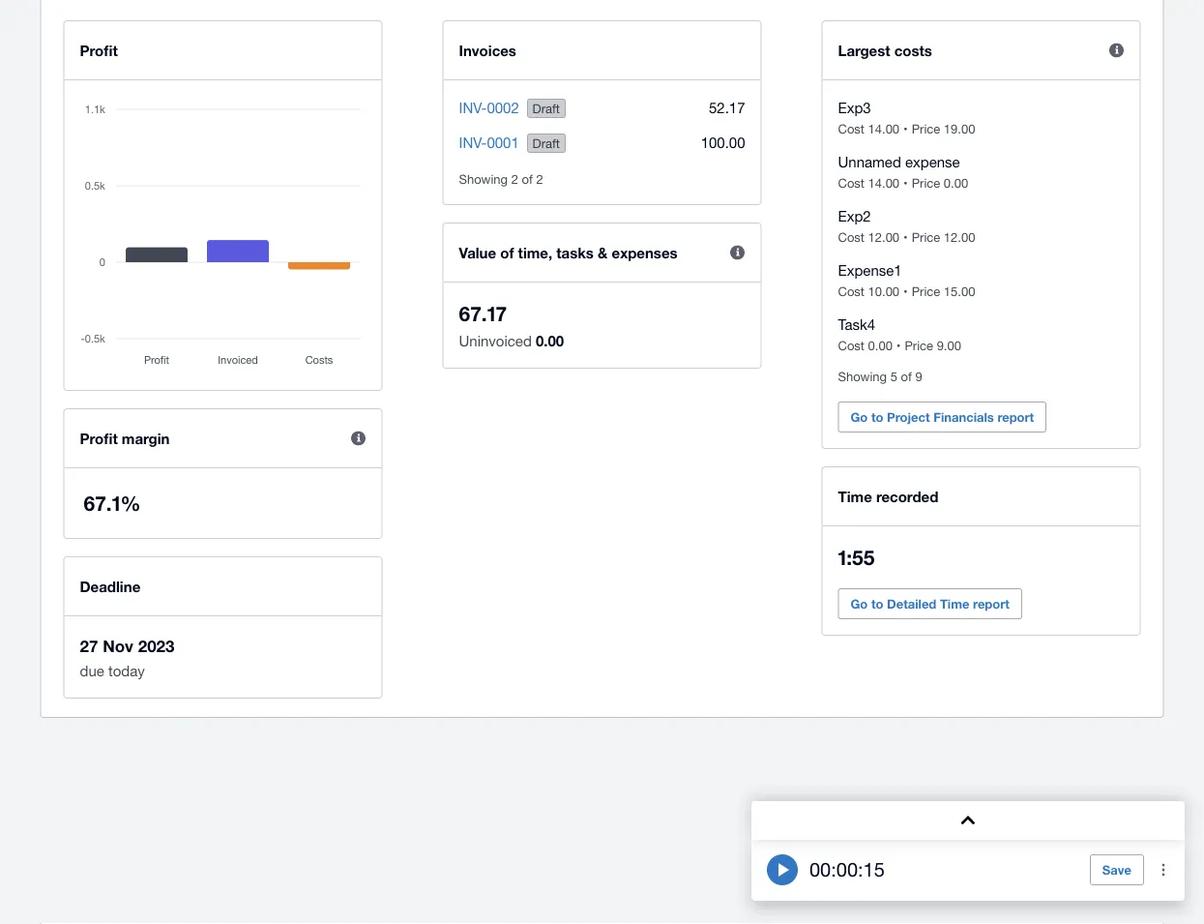Task type: vqa. For each thing, say whether or not it's contained in the screenshot.
12.00
yes



Task type: locate. For each thing, give the bounding box(es) containing it.
price left 19.00
[[912, 121, 941, 136]]

to left project
[[872, 409, 884, 424]]

0 horizontal spatial 0.00
[[536, 332, 564, 349]]

0 vertical spatial more info image
[[1098, 31, 1137, 70]]

inv- up inv-0001
[[459, 99, 487, 116]]

•
[[904, 121, 908, 136], [904, 175, 908, 190], [904, 229, 908, 244], [904, 284, 908, 299], [897, 338, 901, 353]]

2 horizontal spatial of
[[901, 369, 912, 384]]

cost down exp2
[[839, 229, 865, 244]]

go to detailed time report
[[851, 596, 1010, 611]]

price left 15.00
[[912, 284, 941, 299]]

2 14.00 from the top
[[869, 175, 900, 190]]

deadline
[[80, 578, 141, 595]]

2
[[512, 171, 519, 186], [537, 171, 544, 186]]

draft right 0001 at the top left of page
[[533, 135, 560, 150]]

0.00 right the uninvoiced
[[536, 332, 564, 349]]

1 cost from the top
[[839, 121, 865, 136]]

showing for showing 5 of 9
[[839, 369, 888, 384]]

• inside task4 cost 0.00 • price 9.00
[[897, 338, 901, 353]]

1 profit from the top
[[80, 42, 118, 59]]

2 go from the top
[[851, 596, 868, 611]]

expenses
[[612, 244, 678, 261]]

1 vertical spatial time
[[941, 596, 970, 611]]

unnamed
[[839, 153, 902, 170]]

2023
[[138, 636, 175, 655]]

cost down expense1
[[839, 284, 865, 299]]

1 horizontal spatial 2
[[537, 171, 544, 186]]

0.00 down expense
[[944, 175, 969, 190]]

inv-0002
[[459, 99, 519, 116]]

of left time,
[[501, 244, 514, 261]]

cost inside unnamed expense cost 14.00 • price 0.00
[[839, 175, 865, 190]]

0 horizontal spatial showing
[[459, 171, 508, 186]]

2 inv- from the top
[[459, 134, 487, 150]]

1 inv- from the top
[[459, 99, 487, 116]]

1 vertical spatial to
[[872, 596, 884, 611]]

2 up time,
[[537, 171, 544, 186]]

showing left '5'
[[839, 369, 888, 384]]

2 down 0001 at the top left of page
[[512, 171, 519, 186]]

• right 10.00 on the top of the page
[[904, 284, 908, 299]]

today
[[108, 662, 145, 679]]

0 horizontal spatial more info image
[[719, 233, 757, 272]]

go down 1:55
[[851, 596, 868, 611]]

0 vertical spatial showing
[[459, 171, 508, 186]]

profit image
[[72, 100, 362, 390], [116, 100, 360, 924]]

10.00
[[869, 284, 900, 299]]

1 vertical spatial more info image
[[719, 233, 757, 272]]

of right '5'
[[901, 369, 912, 384]]

price for expense1
[[912, 284, 941, 299]]

• inside exp3 cost 14.00 • price 19.00
[[904, 121, 908, 136]]

2 12.00 from the left
[[944, 229, 976, 244]]

2 draft from the top
[[533, 135, 560, 150]]

exp3 cost 14.00 • price 19.00
[[839, 99, 976, 136]]

cost
[[839, 121, 865, 136], [839, 175, 865, 190], [839, 229, 865, 244], [839, 284, 865, 299], [839, 338, 865, 353]]

draft
[[533, 101, 560, 116], [533, 135, 560, 150]]

price inside task4 cost 0.00 • price 9.00
[[905, 338, 934, 353]]

showing for showing 2 of 2
[[459, 171, 508, 186]]

0 horizontal spatial 12.00
[[869, 229, 900, 244]]

00:00:15
[[810, 858, 885, 881]]

go to detailed time report button
[[839, 588, 1023, 619]]

showing 5 of 9
[[839, 369, 923, 384]]

time
[[839, 488, 873, 505], [941, 596, 970, 611]]

4 cost from the top
[[839, 284, 865, 299]]

nov
[[103, 636, 134, 655]]

14.00 inside exp3 cost 14.00 • price 19.00
[[869, 121, 900, 136]]

cost down task4
[[839, 338, 865, 353]]

1 vertical spatial showing
[[839, 369, 888, 384]]

27 nov 2023 due today
[[80, 636, 175, 679]]

cost inside task4 cost 0.00 • price 9.00
[[839, 338, 865, 353]]

time,
[[518, 244, 553, 261]]

0 horizontal spatial time
[[839, 488, 873, 505]]

1 horizontal spatial 0.00
[[869, 338, 893, 353]]

report
[[998, 409, 1035, 424], [974, 596, 1010, 611]]

5
[[891, 369, 898, 384]]

67.17
[[459, 301, 507, 326]]

more info image
[[1098, 31, 1137, 70], [719, 233, 757, 272]]

0.00 inside 67.17 uninvoiced 0.00
[[536, 332, 564, 349]]

1 vertical spatial draft
[[533, 135, 560, 150]]

1 horizontal spatial 12.00
[[944, 229, 976, 244]]

price inside expense1 cost 10.00 • price 15.00
[[912, 284, 941, 299]]

go down showing 5 of 9
[[851, 409, 868, 424]]

0 vertical spatial 14.00
[[869, 121, 900, 136]]

1 horizontal spatial showing
[[839, 369, 888, 384]]

5 cost from the top
[[839, 338, 865, 353]]

recorded
[[877, 488, 939, 505]]

price up expense1 cost 10.00 • price 15.00
[[912, 229, 941, 244]]

draft right 0002
[[533, 101, 560, 116]]

to for project
[[872, 409, 884, 424]]

cost inside exp3 cost 14.00 • price 19.00
[[839, 121, 865, 136]]

1 draft from the top
[[533, 101, 560, 116]]

showing
[[459, 171, 508, 186], [839, 369, 888, 384]]

price down expense
[[912, 175, 941, 190]]

14.00 inside unnamed expense cost 14.00 • price 0.00
[[869, 175, 900, 190]]

to for detailed
[[872, 596, 884, 611]]

0 horizontal spatial 2
[[512, 171, 519, 186]]

due
[[80, 662, 104, 679]]

margin
[[122, 430, 170, 447]]

of
[[522, 171, 533, 186], [501, 244, 514, 261], [901, 369, 912, 384]]

save
[[1103, 862, 1132, 877]]

12.00 up expense1
[[869, 229, 900, 244]]

2 vertical spatial of
[[901, 369, 912, 384]]

12.00 up 15.00
[[944, 229, 976, 244]]

0.00 inside unnamed expense cost 14.00 • price 0.00
[[944, 175, 969, 190]]

67.17 uninvoiced 0.00
[[459, 301, 564, 349]]

of up time,
[[522, 171, 533, 186]]

profit margin
[[80, 430, 170, 447]]

0 vertical spatial report
[[998, 409, 1035, 424]]

1 vertical spatial go
[[851, 596, 868, 611]]

profit
[[80, 42, 118, 59], [80, 430, 118, 447]]

time left recorded
[[839, 488, 873, 505]]

0 vertical spatial draft
[[533, 101, 560, 116]]

1 vertical spatial inv-
[[459, 134, 487, 150]]

1 vertical spatial report
[[974, 596, 1010, 611]]

largest
[[839, 42, 891, 59]]

more info image for value of time, tasks & expenses
[[719, 233, 757, 272]]

• up '5'
[[897, 338, 901, 353]]

1 14.00 from the top
[[869, 121, 900, 136]]

0 vertical spatial to
[[872, 409, 884, 424]]

0 vertical spatial of
[[522, 171, 533, 186]]

more info image
[[339, 419, 378, 458]]

1:55
[[839, 545, 875, 570]]

to
[[872, 409, 884, 424], [872, 596, 884, 611]]

2 horizontal spatial 0.00
[[944, 175, 969, 190]]

price inside exp2 cost 12.00 • price 12.00
[[912, 229, 941, 244]]

12.00
[[869, 229, 900, 244], [944, 229, 976, 244]]

15.00
[[944, 284, 976, 299]]

2 profit image from the left
[[116, 100, 360, 924]]

cost inside exp2 cost 12.00 • price 12.00
[[839, 229, 865, 244]]

to left detailed
[[872, 596, 884, 611]]

14.00
[[869, 121, 900, 136], [869, 175, 900, 190]]

2 cost from the top
[[839, 175, 865, 190]]

0 vertical spatial inv-
[[459, 99, 487, 116]]

showing down inv-0001 link
[[459, 171, 508, 186]]

1 horizontal spatial of
[[522, 171, 533, 186]]

inv- down inv-0002
[[459, 134, 487, 150]]

price left 9.00
[[905, 338, 934, 353]]

cost inside expense1 cost 10.00 • price 15.00
[[839, 284, 865, 299]]

tasks
[[557, 244, 594, 261]]

2 profit from the top
[[80, 430, 118, 447]]

price for task4
[[905, 338, 934, 353]]

• up expense
[[904, 121, 908, 136]]

3 cost from the top
[[839, 229, 865, 244]]

&
[[598, 244, 608, 261]]

1 vertical spatial profit
[[80, 430, 118, 447]]

• for exp2
[[904, 229, 908, 244]]

inv-
[[459, 99, 487, 116], [459, 134, 487, 150]]

report right detailed
[[974, 596, 1010, 611]]

67.1%
[[84, 491, 141, 515]]

0.00
[[944, 175, 969, 190], [536, 332, 564, 349], [869, 338, 893, 353]]

uninvoiced
[[459, 332, 532, 349]]

price
[[912, 121, 941, 136], [912, 175, 941, 190], [912, 229, 941, 244], [912, 284, 941, 299], [905, 338, 934, 353]]

1 vertical spatial 14.00
[[869, 175, 900, 190]]

• inside exp2 cost 12.00 • price 12.00
[[904, 229, 908, 244]]

0.00 inside task4 cost 0.00 • price 9.00
[[869, 338, 893, 353]]

draft for inv-0002
[[533, 101, 560, 116]]

1 horizontal spatial more info image
[[1098, 31, 1137, 70]]

report right financials
[[998, 409, 1035, 424]]

2 to from the top
[[872, 596, 884, 611]]

inv- for 0001
[[459, 134, 487, 150]]

1 to from the top
[[872, 409, 884, 424]]

cost for expense1
[[839, 284, 865, 299]]

14.00 up unnamed
[[869, 121, 900, 136]]

100.00
[[701, 134, 746, 150]]

cost down unnamed
[[839, 175, 865, 190]]

• up expense1 cost 10.00 • price 15.00
[[904, 229, 908, 244]]

price for exp3
[[912, 121, 941, 136]]

• inside expense1 cost 10.00 • price 15.00
[[904, 284, 908, 299]]

14.00 down unnamed
[[869, 175, 900, 190]]

1 go from the top
[[851, 409, 868, 424]]

1 vertical spatial of
[[501, 244, 514, 261]]

1 horizontal spatial time
[[941, 596, 970, 611]]

go
[[851, 409, 868, 424], [851, 596, 868, 611]]

0.00 up showing 5 of 9
[[869, 338, 893, 353]]

time right detailed
[[941, 596, 970, 611]]

price inside unnamed expense cost 14.00 • price 0.00
[[912, 175, 941, 190]]

cost down exp3
[[839, 121, 865, 136]]

expense1
[[839, 261, 903, 278]]

0 vertical spatial go
[[851, 409, 868, 424]]

price inside exp3 cost 14.00 • price 19.00
[[912, 121, 941, 136]]

• down expense
[[904, 175, 908, 190]]

0 vertical spatial profit
[[80, 42, 118, 59]]



Task type: describe. For each thing, give the bounding box(es) containing it.
go for go to project financials report
[[851, 409, 868, 424]]

time inside button
[[941, 596, 970, 611]]

task4 cost 0.00 • price 9.00
[[839, 315, 962, 353]]

of for showing 2 of 2
[[522, 171, 533, 186]]

value of time, tasks & expenses
[[459, 244, 678, 261]]

more options image
[[1145, 851, 1184, 889]]

report for go to project financials report
[[998, 409, 1035, 424]]

expense
[[906, 153, 961, 170]]

• for task4
[[897, 338, 901, 353]]

draft for inv-0001
[[533, 135, 560, 150]]

price for exp2
[[912, 229, 941, 244]]

go for go to detailed time report
[[851, 596, 868, 611]]

exp2 cost 12.00 • price 12.00
[[839, 207, 976, 244]]

1 profit image from the left
[[72, 100, 362, 390]]

cost for task4
[[839, 338, 865, 353]]

2 2 from the left
[[537, 171, 544, 186]]

showing 2 of 2
[[459, 171, 544, 186]]

0001
[[487, 134, 519, 150]]

financials
[[934, 409, 995, 424]]

1 12.00 from the left
[[869, 229, 900, 244]]

inv-0002 link
[[459, 99, 519, 116]]

report for go to detailed time report
[[974, 596, 1010, 611]]

profit for profit
[[80, 42, 118, 59]]

profit for profit margin
[[80, 430, 118, 447]]

project
[[888, 409, 931, 424]]

go to project financials report button
[[839, 402, 1047, 433]]

9
[[916, 369, 923, 384]]

• for exp3
[[904, 121, 908, 136]]

go to project financials report
[[851, 409, 1035, 424]]

of for showing 5 of 9
[[901, 369, 912, 384]]

exp3
[[839, 99, 872, 116]]

detailed
[[888, 596, 937, 611]]

cost for exp3
[[839, 121, 865, 136]]

inv- for 0002
[[459, 99, 487, 116]]

0 horizontal spatial of
[[501, 244, 514, 261]]

0.00 for 67.17
[[536, 332, 564, 349]]

costs
[[895, 42, 933, 59]]

exp2
[[839, 207, 872, 224]]

task4
[[839, 315, 876, 332]]

inv-0001
[[459, 134, 519, 150]]

inv-0001 link
[[459, 134, 519, 150]]

27
[[80, 636, 98, 655]]

save button
[[1091, 855, 1145, 886]]

• inside unnamed expense cost 14.00 • price 0.00
[[904, 175, 908, 190]]

0 vertical spatial time
[[839, 488, 873, 505]]

0.00 for task4
[[869, 338, 893, 353]]

unnamed expense cost 14.00 • price 0.00
[[839, 153, 969, 190]]

expense1 cost 10.00 • price 15.00
[[839, 261, 976, 299]]

time recorded
[[839, 488, 939, 505]]

invoices
[[459, 42, 517, 59]]

19.00
[[944, 121, 976, 136]]

• for expense1
[[904, 284, 908, 299]]

52.17
[[709, 99, 746, 116]]

1 2 from the left
[[512, 171, 519, 186]]

0002
[[487, 99, 519, 116]]

start timer image
[[767, 855, 798, 886]]

largest costs
[[839, 42, 933, 59]]

value
[[459, 244, 497, 261]]

cost for exp2
[[839, 229, 865, 244]]

more info image for largest costs
[[1098, 31, 1137, 70]]

9.00
[[937, 338, 962, 353]]



